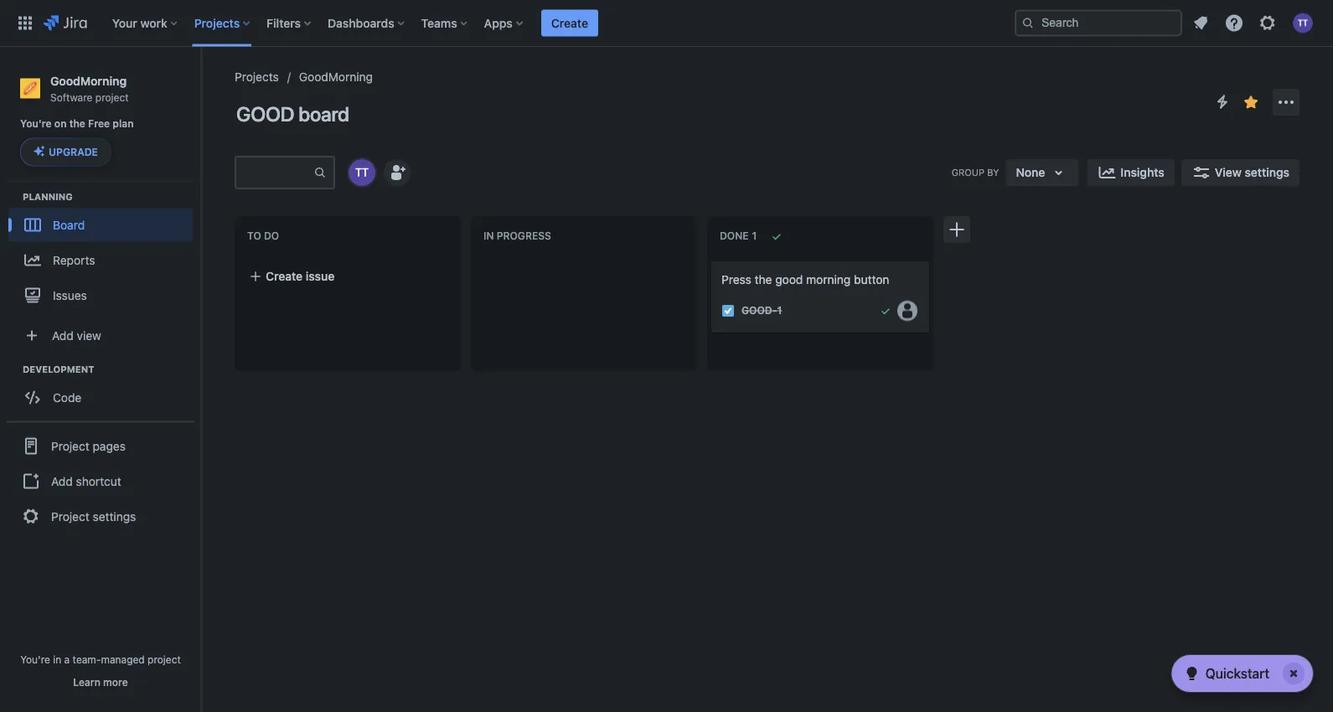 Task type: vqa. For each thing, say whether or not it's contained in the screenshot.
the topmost Add
yes



Task type: describe. For each thing, give the bounding box(es) containing it.
good board
[[236, 102, 349, 126]]

view settings
[[1215, 166, 1290, 179]]

issue
[[306, 270, 335, 283]]

search image
[[1022, 16, 1035, 30]]

projects link
[[235, 67, 279, 87]]

project for project settings
[[51, 510, 90, 524]]

group by
[[952, 167, 1000, 178]]

in
[[53, 654, 61, 666]]

do
[[264, 230, 279, 242]]

check image
[[1183, 664, 1203, 684]]

banner containing your work
[[0, 0, 1334, 47]]

plan
[[113, 118, 134, 130]]

done
[[720, 230, 749, 242]]

group containing project pages
[[7, 421, 195, 540]]

automations menu button icon image
[[1213, 92, 1233, 112]]

notifications image
[[1191, 13, 1212, 33]]

create issue image
[[702, 250, 722, 270]]

issues
[[53, 288, 87, 302]]

goodmorning for goodmorning
[[299, 70, 373, 84]]

create for create issue
[[266, 270, 303, 283]]

done image
[[879, 304, 893, 318]]

learn
[[73, 677, 100, 688]]

dashboards button
[[323, 10, 411, 36]]

on
[[54, 118, 67, 130]]

add view
[[52, 329, 101, 342]]

Search this board text field
[[236, 158, 314, 188]]

create issue button
[[239, 262, 457, 292]]

1
[[778, 305, 783, 317]]

project settings link
[[7, 498, 195, 535]]

create button
[[541, 10, 599, 36]]

sidebar navigation image
[[183, 67, 220, 101]]

apps button
[[479, 10, 530, 36]]

project for project pages
[[51, 439, 90, 453]]

projects for projects link
[[235, 70, 279, 84]]

quickstart button
[[1173, 656, 1314, 693]]

create for create
[[552, 16, 589, 30]]

issues link
[[8, 279, 193, 312]]

good-1
[[742, 305, 783, 317]]

done image
[[879, 304, 893, 318]]

goodmorning software project
[[50, 74, 129, 103]]

you're on the free plan
[[20, 118, 134, 130]]

press the good morning button
[[722, 273, 890, 287]]

your work
[[112, 16, 167, 30]]

add for add view
[[52, 329, 74, 342]]

development image
[[3, 359, 23, 379]]

primary element
[[10, 0, 1015, 47]]

insights image
[[1098, 163, 1118, 183]]

software
[[50, 91, 93, 103]]

team-
[[73, 654, 101, 666]]

projects button
[[189, 10, 257, 36]]

done element
[[720, 230, 761, 242]]

apps
[[484, 16, 513, 30]]

goodmorning for goodmorning software project
[[50, 74, 127, 88]]

filters button
[[262, 10, 318, 36]]

planning
[[23, 191, 73, 202]]

you're in a team-managed project
[[20, 654, 181, 666]]

reports
[[53, 253, 95, 267]]

button
[[854, 273, 890, 287]]

good
[[776, 273, 803, 287]]

board link
[[8, 208, 193, 242]]

0 vertical spatial the
[[69, 118, 85, 130]]

help image
[[1225, 13, 1245, 33]]

add view button
[[10, 319, 191, 352]]

shortcut
[[76, 474, 121, 488]]

none button
[[1007, 159, 1079, 186]]

more image
[[1277, 92, 1297, 112]]

planning image
[[3, 186, 23, 207]]

your work button
[[107, 10, 184, 36]]

by
[[988, 167, 1000, 178]]

project pages
[[51, 439, 126, 453]]

board
[[53, 218, 85, 232]]

code link
[[8, 381, 193, 414]]

planning group
[[8, 190, 200, 317]]

project settings
[[51, 510, 136, 524]]

dashboards
[[328, 16, 395, 30]]

dismiss quickstart image
[[1281, 661, 1308, 687]]

board
[[299, 102, 349, 126]]

insights button
[[1088, 159, 1175, 186]]



Task type: locate. For each thing, give the bounding box(es) containing it.
learn more
[[73, 677, 128, 688]]

projects up sidebar navigation icon
[[194, 16, 240, 30]]

1 vertical spatial settings
[[93, 510, 136, 524]]

project up add shortcut at the bottom left of the page
[[51, 439, 90, 453]]

project inside goodmorning software project
[[95, 91, 129, 103]]

create inside the primary element
[[552, 16, 589, 30]]

banner
[[0, 0, 1334, 47]]

press
[[722, 273, 752, 287]]

view
[[1215, 166, 1242, 179]]

project right managed
[[148, 654, 181, 666]]

morning
[[807, 273, 851, 287]]

settings
[[1245, 166, 1290, 179], [93, 510, 136, 524]]

good-
[[742, 305, 778, 317]]

in
[[484, 230, 494, 242]]

settings for view settings
[[1245, 166, 1290, 179]]

1 vertical spatial add
[[51, 474, 73, 488]]

goodmorning up board
[[299, 70, 373, 84]]

1 vertical spatial create
[[266, 270, 303, 283]]

projects for projects dropdown button
[[194, 16, 240, 30]]

settings image
[[1258, 13, 1279, 33]]

work
[[140, 16, 167, 30]]

1 vertical spatial the
[[755, 273, 773, 287]]

appswitcher icon image
[[15, 13, 35, 33]]

to do
[[247, 230, 279, 242]]

add left the "view"
[[52, 329, 74, 342]]

reports link
[[8, 242, 193, 279]]

teams
[[421, 16, 457, 30]]

project pages link
[[7, 428, 195, 465]]

settings inside view settings button
[[1245, 166, 1290, 179]]

code
[[53, 391, 82, 404]]

insights
[[1121, 166, 1165, 179]]

jira image
[[44, 13, 87, 33], [44, 13, 87, 33]]

free
[[88, 118, 110, 130]]

star good board image
[[1242, 92, 1262, 112]]

1 vertical spatial projects
[[235, 70, 279, 84]]

goodmorning
[[299, 70, 373, 84], [50, 74, 127, 88]]

upgrade
[[49, 146, 98, 158]]

add inside 'button'
[[51, 474, 73, 488]]

2 you're from the top
[[20, 654, 50, 666]]

add
[[52, 329, 74, 342], [51, 474, 73, 488]]

0 horizontal spatial settings
[[93, 510, 136, 524]]

project up plan
[[95, 91, 129, 103]]

you're left in
[[20, 654, 50, 666]]

progress
[[497, 230, 551, 242]]

group
[[7, 421, 195, 540]]

create issue
[[266, 270, 335, 283]]

none
[[1017, 166, 1046, 179]]

1 horizontal spatial settings
[[1245, 166, 1290, 179]]

add for add shortcut
[[51, 474, 73, 488]]

0 vertical spatial project
[[51, 439, 90, 453]]

the right on
[[69, 118, 85, 130]]

the left good
[[755, 273, 773, 287]]

project
[[51, 439, 90, 453], [51, 510, 90, 524]]

0 horizontal spatial the
[[69, 118, 85, 130]]

development
[[23, 364, 94, 375]]

add shortcut button
[[7, 465, 195, 498]]

project down add shortcut at the bottom left of the page
[[51, 510, 90, 524]]

development group
[[8, 362, 200, 419]]

good
[[236, 102, 294, 126]]

create left issue
[[266, 270, 303, 283]]

view
[[77, 329, 101, 342]]

goodmorning link
[[299, 67, 373, 87]]

0 vertical spatial projects
[[194, 16, 240, 30]]

1 vertical spatial you're
[[20, 654, 50, 666]]

your profile and settings image
[[1294, 13, 1314, 33]]

teams button
[[416, 10, 474, 36]]

your
[[112, 16, 137, 30]]

to
[[247, 230, 261, 242]]

task image
[[722, 304, 735, 318]]

1 horizontal spatial goodmorning
[[299, 70, 373, 84]]

create right the apps popup button
[[552, 16, 589, 30]]

add left shortcut
[[51, 474, 73, 488]]

0 vertical spatial project
[[95, 91, 129, 103]]

settings inside project settings link
[[93, 510, 136, 524]]

Search field
[[1015, 10, 1183, 36]]

more
[[103, 677, 128, 688]]

create column image
[[947, 220, 968, 240]]

you're for you're in a team-managed project
[[20, 654, 50, 666]]

pages
[[93, 439, 126, 453]]

0 horizontal spatial project
[[95, 91, 129, 103]]

upgrade button
[[21, 139, 111, 165]]

managed
[[101, 654, 145, 666]]

you're left on
[[20, 118, 52, 130]]

add inside dropdown button
[[52, 329, 74, 342]]

0 vertical spatial create
[[552, 16, 589, 30]]

add shortcut
[[51, 474, 121, 488]]

add people image
[[387, 163, 407, 183]]

project
[[95, 91, 129, 103], [148, 654, 181, 666]]

a
[[64, 654, 70, 666]]

1 horizontal spatial create
[[552, 16, 589, 30]]

0 vertical spatial settings
[[1245, 166, 1290, 179]]

1 vertical spatial project
[[148, 654, 181, 666]]

good-1 link
[[742, 304, 783, 318]]

quickstart
[[1206, 666, 1270, 682]]

settings down add shortcut 'button'
[[93, 510, 136, 524]]

terry turtle image
[[349, 159, 376, 186]]

0 vertical spatial add
[[52, 329, 74, 342]]

projects up good
[[235, 70, 279, 84]]

0 vertical spatial you're
[[20, 118, 52, 130]]

in progress
[[484, 230, 551, 242]]

0 horizontal spatial create
[[266, 270, 303, 283]]

group
[[952, 167, 985, 178]]

view settings button
[[1182, 159, 1300, 186]]

1 horizontal spatial project
[[148, 654, 181, 666]]

settings for project settings
[[93, 510, 136, 524]]

unassigned image
[[898, 301, 918, 321]]

learn more button
[[73, 676, 128, 689]]

1 horizontal spatial the
[[755, 273, 773, 287]]

create
[[552, 16, 589, 30], [266, 270, 303, 283]]

1 vertical spatial project
[[51, 510, 90, 524]]

you're
[[20, 118, 52, 130], [20, 654, 50, 666]]

projects inside dropdown button
[[194, 16, 240, 30]]

filters
[[267, 16, 301, 30]]

goodmorning up software
[[50, 74, 127, 88]]

you're for you're on the free plan
[[20, 118, 52, 130]]

settings right view
[[1245, 166, 1290, 179]]

2 project from the top
[[51, 510, 90, 524]]

projects
[[194, 16, 240, 30], [235, 70, 279, 84]]

0 horizontal spatial goodmorning
[[50, 74, 127, 88]]

goodmorning inside goodmorning software project
[[50, 74, 127, 88]]

1 you're from the top
[[20, 118, 52, 130]]

the
[[69, 118, 85, 130], [755, 273, 773, 287]]

1 project from the top
[[51, 439, 90, 453]]



